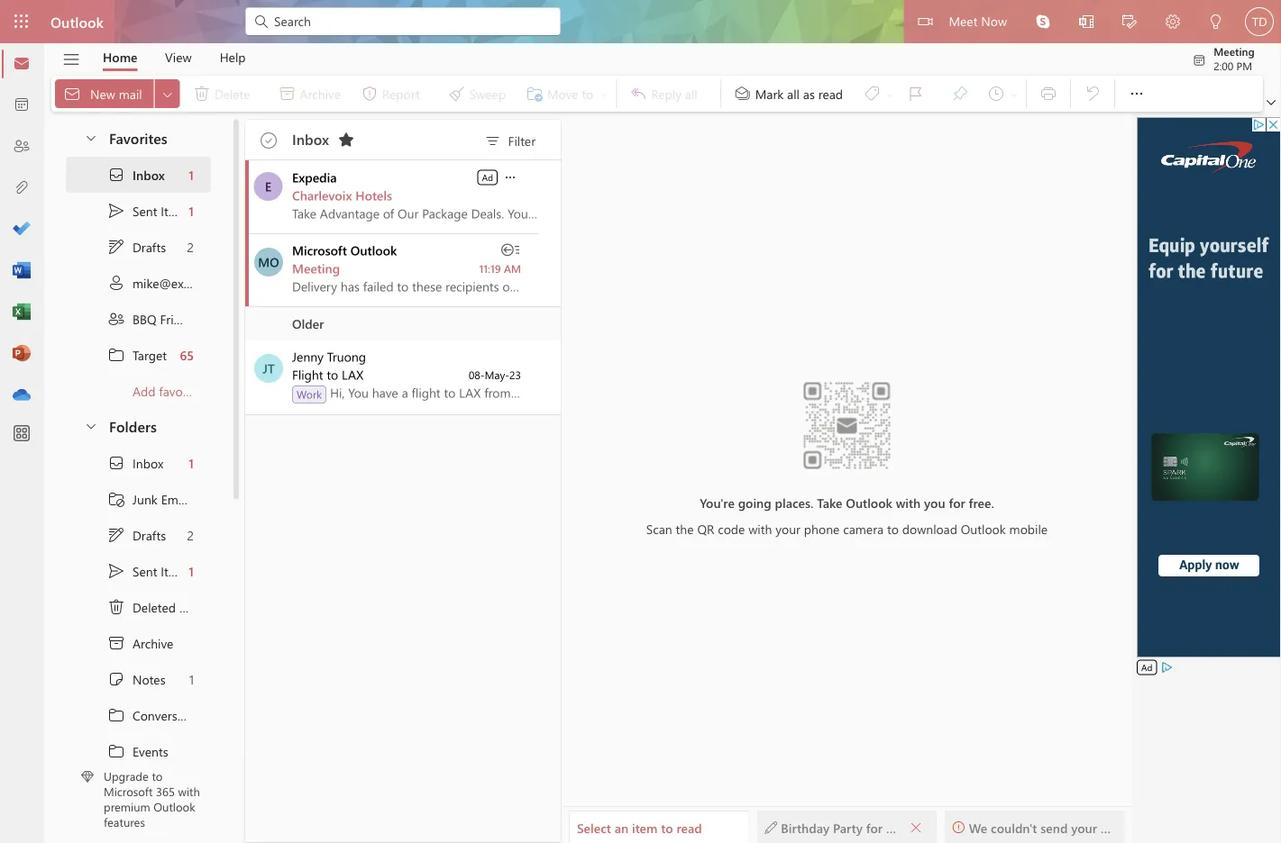 Task type: locate. For each thing, give the bounding box(es) containing it.
2  tree item from the top
[[66, 517, 211, 554]]

lax
[[342, 366, 364, 383]]

outlook inside upgrade to microsoft 365 with premium outlook features
[[153, 799, 195, 815]]

1 for 2nd  tree item from the top of the page
[[189, 455, 194, 472]]

meeting down microsoft outlook
[[292, 260, 340, 277]]

1  tree item from the top
[[66, 337, 211, 373]]

2 2 from the top
[[187, 527, 194, 544]]

 tree item up deleted
[[66, 554, 211, 590]]

1 horizontal spatial meeting
[[1214, 44, 1255, 58]]


[[765, 822, 777, 834]]

people image
[[13, 138, 31, 156]]

 left folders
[[84, 419, 98, 433]]

 down  dropdown button
[[1128, 85, 1146, 103]]

2 drafts from the top
[[133, 527, 166, 544]]

 down  new mail
[[84, 130, 98, 145]]


[[107, 166, 125, 184], [107, 454, 125, 472]]

 inside dropdown button
[[503, 170, 517, 185]]

 for 2nd  tree item from the top of the page
[[107, 454, 125, 472]]

read inside  mark all as read
[[818, 85, 843, 102]]

2 for 
[[187, 527, 194, 544]]

0 horizontal spatial for
[[866, 820, 883, 836]]

all
[[787, 85, 800, 102]]

meeting inside  meeting 2:00 pm
[[1214, 44, 1255, 58]]

0 vertical spatial ad
[[482, 171, 493, 183]]

0 vertical spatial 
[[107, 346, 125, 364]]

 tree item
[[66, 229, 211, 265], [66, 517, 211, 554]]

to do image
[[13, 221, 31, 239]]

1 sent from the top
[[133, 203, 157, 219]]

 drafts up the  tree item
[[107, 238, 166, 256]]

1  from the top
[[107, 346, 125, 364]]


[[1122, 14, 1137, 29]]

 tree item
[[66, 481, 211, 517]]

0 vertical spatial for
[[949, 495, 965, 511]]

items up  mike@example.com
[[161, 203, 191, 219]]

outlook
[[50, 12, 104, 31], [350, 242, 397, 259], [846, 495, 892, 511], [961, 520, 1006, 537], [153, 799, 195, 815]]

 tree item
[[66, 337, 211, 373], [66, 698, 211, 734], [66, 734, 211, 770]]

1 vertical spatial 
[[503, 170, 517, 185]]

 inside the favorites tree
[[107, 346, 125, 364]]

3 1 from the top
[[189, 455, 194, 472]]

 tree item up  events
[[66, 698, 211, 734]]

outlook right "premium"
[[153, 799, 195, 815]]

1 vertical spatial 2
[[187, 527, 194, 544]]

1 vertical spatial  tree item
[[66, 445, 211, 481]]

 up ''
[[107, 454, 125, 472]]

0 vertical spatial items
[[161, 203, 191, 219]]

 tree item
[[66, 301, 211, 337]]

 button
[[155, 79, 180, 108]]

 up the 
[[107, 238, 125, 256]]

 button inside favorites tree item
[[75, 121, 105, 154]]

 target
[[107, 346, 167, 364]]

message
[[1100, 820, 1150, 836]]

2
[[187, 239, 194, 255], [187, 527, 194, 544]]

1  from the top
[[107, 238, 125, 256]]

0 horizontal spatial with
[[178, 784, 200, 800]]

read for 
[[818, 85, 843, 102]]


[[1079, 14, 1094, 29]]

1 vertical spatial  drafts
[[107, 526, 166, 545]]

code
[[718, 520, 745, 537]]


[[1166, 14, 1180, 29]]

1 up email on the left of page
[[189, 455, 194, 472]]

to right camera
[[887, 520, 899, 537]]

microsoft up features on the bottom left of the page
[[104, 784, 153, 800]]

outlook down hotels at the left top of page
[[350, 242, 397, 259]]

2 vertical spatial items
[[179, 599, 210, 616]]

tree inside application
[[66, 445, 211, 844]]

drafts for 
[[133, 239, 166, 255]]


[[107, 202, 125, 220], [107, 563, 125, 581]]

1  drafts from the top
[[107, 238, 166, 256]]

1 vertical spatial 
[[84, 130, 98, 145]]

1 up the mike@example.com
[[189, 203, 194, 219]]

work
[[297, 387, 322, 402]]

with right 365
[[178, 784, 200, 800]]

2  tree item from the top
[[66, 445, 211, 481]]

 up the 
[[107, 202, 125, 220]]

0 horizontal spatial meeting
[[292, 260, 340, 277]]

drafts down  junk email
[[133, 527, 166, 544]]

0 horizontal spatial your
[[776, 520, 800, 537]]

 drafts inside the favorites tree
[[107, 238, 166, 256]]

1 horizontal spatial microsoft
[[292, 242, 347, 259]]

jenny truong
[[292, 348, 366, 365]]

files image
[[13, 179, 31, 197]]

sent down favorites tree item in the top of the page
[[133, 203, 157, 219]]

 birthday party for marie
[[765, 820, 919, 836]]

read for select
[[677, 820, 702, 836]]

ad
[[482, 171, 493, 183], [1141, 662, 1152, 674]]

2  button from the top
[[75, 409, 105, 443]]

your down the places.
[[776, 520, 800, 537]]

older
[[292, 315, 324, 332]]

2  from the top
[[107, 526, 125, 545]]

0 vertical spatial  drafts
[[107, 238, 166, 256]]

1 inside  tree item
[[189, 671, 194, 688]]

 inbox down favorites tree item in the top of the page
[[107, 166, 165, 184]]

1 down favorites tree item in the top of the page
[[189, 167, 194, 183]]

 up 
[[107, 563, 125, 581]]

 button inside "folders" tree item
[[75, 409, 105, 443]]

2 vertical spatial 
[[107, 743, 125, 761]]

0 vertical spatial inbox
[[292, 129, 329, 149]]

1 vertical spatial 
[[107, 526, 125, 545]]

1 up  deleted items on the bottom left of page
[[189, 563, 194, 580]]

folders
[[109, 416, 157, 436]]

charlevoix hotels
[[292, 187, 392, 204]]

1 vertical spatial meeting
[[292, 260, 340, 277]]

0 vertical spatial  sent items 1
[[107, 202, 194, 220]]

 tree item
[[66, 590, 211, 626]]

1 vertical spatial microsoft
[[104, 784, 153, 800]]

 tree item
[[66, 157, 211, 193], [66, 445, 211, 481]]

 left target
[[107, 346, 125, 364]]

 sent items 1
[[107, 202, 194, 220], [107, 563, 194, 581]]

 mark all as read
[[734, 85, 843, 103]]

items right deleted
[[179, 599, 210, 616]]

1 vertical spatial  button
[[75, 409, 105, 443]]

 notes
[[107, 671, 165, 689]]

08-may-23
[[469, 368, 521, 382]]


[[1209, 14, 1223, 29]]

0 vertical spatial drafts
[[133, 239, 166, 255]]

ad left  dropdown button
[[482, 171, 493, 183]]

0 vertical spatial sent
[[133, 203, 157, 219]]

1 vertical spatial  tree item
[[66, 554, 211, 590]]


[[107, 490, 125, 508]]

premium features image
[[81, 771, 94, 784]]

 tree item down favorites tree item in the top of the page
[[66, 193, 211, 229]]

 tree item
[[66, 265, 245, 301]]

 button down  new mail
[[75, 121, 105, 154]]

inbox up  junk email
[[133, 455, 163, 472]]

 up upgrade
[[107, 743, 125, 761]]

0 vertical spatial  button
[[75, 121, 105, 154]]

2:00
[[1214, 58, 1233, 73]]

tree containing 
[[66, 445, 211, 844]]


[[484, 133, 502, 151]]

1 vertical spatial  inbox
[[107, 454, 163, 472]]

1  button from the top
[[75, 121, 105, 154]]

0 vertical spatial 
[[107, 202, 125, 220]]

1  inbox from the top
[[107, 166, 165, 184]]

meet
[[949, 12, 978, 29]]

to down events
[[152, 769, 163, 785]]

0 vertical spatial microsoft
[[292, 242, 347, 259]]

1  from the top
[[107, 166, 125, 184]]

 deleted items
[[107, 599, 210, 617]]

2 up the mike@example.com
[[187, 239, 194, 255]]

0 vertical spatial  tree item
[[66, 229, 211, 265]]

meeting inside message list no conversations selected list box
[[292, 260, 340, 277]]

 inbox inside the favorites tree
[[107, 166, 165, 184]]

view button
[[152, 43, 205, 71]]

0 horizontal spatial 
[[503, 170, 517, 185]]

inbox down favorites tree item in the top of the page
[[133, 167, 165, 183]]

items
[[161, 203, 191, 219], [161, 563, 191, 580], [179, 599, 210, 616]]

 mike@example.com
[[107, 274, 245, 292]]

application
[[0, 0, 1281, 844]]

3  from the top
[[107, 743, 125, 761]]

2 vertical spatial 
[[84, 419, 98, 433]]


[[1192, 53, 1206, 68]]

bbq
[[133, 311, 157, 327]]

 archive
[[107, 635, 173, 653]]

 inside the favorites tree
[[107, 166, 125, 184]]

 inbox down "folders" tree item on the left of page
[[107, 454, 163, 472]]

 for folders
[[84, 419, 98, 433]]

deleted
[[133, 599, 176, 616]]

1 vertical spatial 
[[107, 454, 125, 472]]

 tree item up 365
[[66, 734, 211, 770]]

reading pane main content
[[562, 113, 1150, 844]]

sent
[[133, 203, 157, 219], [133, 563, 157, 580]]

1  tree item from the top
[[66, 229, 211, 265]]

 tree item up the 
[[66, 229, 211, 265]]

1  sent items 1 from the top
[[107, 202, 194, 220]]

items up  deleted items on the bottom left of page
[[161, 563, 191, 580]]

 button
[[1194, 0, 1238, 46]]


[[107, 274, 125, 292]]

for right you
[[949, 495, 965, 511]]

email
[[161, 491, 191, 508]]

0 vertical spatial  tree item
[[66, 193, 211, 229]]

0 vertical spatial  tree item
[[66, 157, 211, 193]]

1 1 from the top
[[189, 167, 194, 183]]

sent up  tree item
[[133, 563, 157, 580]]

1 vertical spatial  tree item
[[66, 517, 211, 554]]

 for favorites
[[84, 130, 98, 145]]

you're
[[700, 495, 735, 511]]

2  drafts from the top
[[107, 526, 166, 545]]

flight
[[292, 366, 323, 383]]

free.
[[969, 495, 994, 511]]

 for  target
[[107, 346, 125, 364]]

2  from the top
[[107, 454, 125, 472]]

outlook up camera
[[846, 495, 892, 511]]

 down 
[[107, 707, 125, 725]]

65
[[180, 347, 194, 364]]

mike@example.com
[[133, 275, 245, 291]]

to right the item
[[661, 820, 673, 836]]

 for  events
[[107, 743, 125, 761]]

tab list
[[89, 43, 260, 71]]

2  from the top
[[107, 563, 125, 581]]

1 vertical spatial drafts
[[133, 527, 166, 544]]

meet now
[[949, 12, 1007, 29]]

 inside the favorites tree
[[107, 238, 125, 256]]

outlook up  button
[[50, 12, 104, 31]]

 inside dropdown button
[[160, 87, 175, 101]]

0 vertical spatial 
[[160, 87, 175, 101]]

 sent items 1 up deleted
[[107, 563, 194, 581]]

1 horizontal spatial your
[[1071, 820, 1097, 836]]

 for first  tree item from the top of the page
[[107, 166, 125, 184]]


[[160, 87, 175, 101], [84, 130, 98, 145], [84, 419, 98, 433]]

11:19 am
[[479, 261, 521, 276]]

 inside favorites tree item
[[84, 130, 98, 145]]

to down the jenny truong
[[327, 366, 338, 383]]

ad left set your advertising preferences image
[[1141, 662, 1152, 674]]

word image
[[13, 262, 31, 280]]

1 vertical spatial 
[[107, 707, 125, 725]]

microsoft
[[292, 242, 347, 259], [104, 784, 153, 800]]

 new mail
[[63, 85, 142, 103]]

0 horizontal spatial microsoft
[[104, 784, 153, 800]]

1 vertical spatial ad
[[1141, 662, 1152, 674]]

inbox left  button
[[292, 129, 329, 149]]

 tree item
[[66, 193, 211, 229], [66, 554, 211, 590]]

1 vertical spatial  sent items 1
[[107, 563, 194, 581]]

 tree item down junk on the bottom of page
[[66, 517, 211, 554]]

0 vertical spatial 2
[[187, 239, 194, 255]]

 tree item up junk on the bottom of page
[[66, 445, 211, 481]]

1 vertical spatial 
[[107, 563, 125, 581]]

tree
[[66, 445, 211, 844]]

0 vertical spatial 
[[107, 238, 125, 256]]

1 horizontal spatial read
[[818, 85, 843, 102]]

read right 'as'
[[818, 85, 843, 102]]

 tree item up add
[[66, 337, 211, 373]]

 sent items 1 up the  tree item
[[107, 202, 194, 220]]

meeting down 
[[1214, 44, 1255, 58]]

inbox inside inbox 
[[292, 129, 329, 149]]

1 right notes
[[189, 671, 194, 688]]

to inside message list no conversations selected list box
[[327, 366, 338, 383]]

1 drafts from the top
[[133, 239, 166, 255]]


[[107, 635, 125, 653]]

 button
[[75, 121, 105, 154], [75, 409, 105, 443]]

 inbox for 2nd  tree item from the top of the page
[[107, 454, 163, 472]]


[[63, 85, 81, 103]]

microsoft right mo
[[292, 242, 347, 259]]

select an item to read
[[577, 820, 702, 836]]

1 vertical spatial sent
[[133, 563, 157, 580]]

0 vertical spatial with
[[896, 495, 921, 511]]

 down favorites tree item in the top of the page
[[107, 166, 125, 184]]


[[107, 310, 125, 328]]

for inside you're going places. take outlook with you for free. scan the qr code with your phone camera to download outlook mobile
[[949, 495, 965, 511]]

0 vertical spatial read
[[818, 85, 843, 102]]

1  from the top
[[107, 202, 125, 220]]

1 vertical spatial read
[[677, 820, 702, 836]]

0 vertical spatial 
[[107, 166, 125, 184]]

0 vertical spatial meeting
[[1214, 44, 1255, 58]]

 drafts down  tree item at the bottom of the page
[[107, 526, 166, 545]]

 button
[[1065, 0, 1108, 46]]

read right the item
[[677, 820, 702, 836]]

message list no conversations selected list box
[[245, 160, 561, 843]]

0 vertical spatial 
[[1128, 85, 1146, 103]]

365
[[156, 784, 175, 800]]

with down going
[[748, 520, 772, 537]]

mail image
[[13, 55, 31, 73]]

marie
[[886, 820, 919, 836]]

 down ''
[[107, 526, 125, 545]]

 right mail
[[160, 87, 175, 101]]

2 inside the favorites tree
[[187, 239, 194, 255]]

your right the send at the bottom right of the page
[[1071, 820, 1097, 836]]

 inside "folders" tree item
[[84, 419, 98, 433]]

0 vertical spatial  inbox
[[107, 166, 165, 184]]

1 vertical spatial with
[[748, 520, 772, 537]]

2 vertical spatial with
[[178, 784, 200, 800]]

0 vertical spatial your
[[776, 520, 800, 537]]

 tree item for 
[[66, 229, 211, 265]]

2  from the top
[[107, 707, 125, 725]]


[[261, 133, 277, 149]]

with left you
[[896, 495, 921, 511]]

1 2 from the top
[[187, 239, 194, 255]]

select
[[577, 820, 611, 836]]

move & delete group
[[55, 76, 612, 112]]

0 horizontal spatial read
[[677, 820, 702, 836]]

features
[[104, 815, 145, 830]]

to inside you're going places. take outlook with you for free. scan the qr code with your phone camera to download outlook mobile
[[887, 520, 899, 537]]

 down  filter
[[503, 170, 517, 185]]

0 horizontal spatial ad
[[482, 171, 493, 183]]

drafts for 
[[133, 527, 166, 544]]

 tree item down favorites
[[66, 157, 211, 193]]

 button
[[905, 815, 927, 841]]

read inside button
[[677, 820, 702, 836]]

with inside upgrade to microsoft 365 with premium outlook features
[[178, 784, 200, 800]]

for right party
[[866, 820, 883, 836]]

1 horizontal spatial 
[[1128, 85, 1146, 103]]

5 1 from the top
[[189, 671, 194, 688]]

1 vertical spatial inbox
[[133, 167, 165, 183]]

2 down email on the left of page
[[187, 527, 194, 544]]

1 vertical spatial items
[[161, 563, 191, 580]]

view
[[165, 49, 192, 65]]

2  inbox from the top
[[107, 454, 163, 472]]

with
[[896, 495, 921, 511], [748, 520, 772, 537], [178, 784, 200, 800]]

jenny truong image
[[254, 354, 283, 383]]


[[252, 13, 270, 31]]

camera
[[843, 520, 884, 537]]

drafts inside the favorites tree
[[133, 239, 166, 255]]

outlook inside banner
[[50, 12, 104, 31]]

1  tree item from the top
[[66, 157, 211, 193]]

drafts up the  tree item
[[133, 239, 166, 255]]

 inside popup button
[[1128, 85, 1146, 103]]

 button left folders
[[75, 409, 105, 443]]

1 horizontal spatial for
[[949, 495, 965, 511]]



Task type: vqa. For each thing, say whether or not it's contained in the screenshot.
4th Microsoft Bing
no



Task type: describe. For each thing, give the bounding box(es) containing it.
 button
[[1108, 0, 1151, 46]]

microsoft outlook
[[292, 242, 397, 259]]

microsoft inside upgrade to microsoft 365 with premium outlook features
[[104, 784, 153, 800]]

1 for first  tree item from the top of the page
[[189, 167, 194, 183]]

upgrade
[[104, 769, 149, 785]]

left-rail-appbar navigation
[[4, 43, 40, 416]]

1 horizontal spatial ad
[[1141, 662, 1152, 674]]

 events
[[107, 743, 168, 761]]

11:19
[[479, 261, 501, 276]]

sent inside the favorites tree
[[133, 203, 157, 219]]

2 vertical spatial inbox
[[133, 455, 163, 472]]

1 horizontal spatial with
[[748, 520, 772, 537]]

 button for folders
[[75, 409, 105, 443]]

mark
[[755, 85, 784, 102]]

application containing outlook
[[0, 0, 1281, 844]]

tags group
[[725, 76, 1022, 112]]

add favorite tree item
[[66, 373, 211, 409]]

outlook inside message list no conversations selected list box
[[350, 242, 397, 259]]

flight to lax
[[292, 366, 364, 383]]

1 vertical spatial your
[[1071, 820, 1097, 836]]

 meeting 2:00 pm
[[1192, 44, 1255, 73]]

add
[[133, 383, 156, 400]]

 drafts for 
[[107, 238, 166, 256]]


[[107, 671, 125, 689]]

home
[[103, 49, 137, 65]]

 inside the favorites tree
[[107, 202, 125, 220]]

 we couldn't send your message
[[953, 820, 1150, 836]]

expedia
[[292, 169, 337, 186]]

 button
[[1263, 94, 1279, 112]]

going
[[738, 495, 771, 511]]

items inside the favorites tree
[[161, 203, 191, 219]]

upgrade to microsoft 365 with premium outlook features
[[104, 769, 200, 830]]

1 for  tree item
[[189, 671, 194, 688]]

2 sent from the top
[[133, 563, 157, 580]]


[[1036, 14, 1050, 29]]

favorites tree item
[[66, 121, 211, 157]]

select an item to read button
[[569, 811, 749, 844]]

microsoft inside message list no conversations selected list box
[[292, 242, 347, 259]]

 filter
[[484, 132, 535, 151]]

2  sent items 1 from the top
[[107, 563, 194, 581]]

message list section
[[245, 115, 561, 843]]

home button
[[89, 43, 151, 71]]

to inside upgrade to microsoft 365 with premium outlook features
[[152, 769, 163, 785]]

calendar image
[[13, 96, 31, 114]]

you're going places. take outlook with you for free. scan the qr code with your phone camera to download outlook mobile
[[646, 495, 1048, 537]]

take
[[817, 495, 842, 511]]

 inbox for first  tree item from the top of the page
[[107, 166, 165, 184]]

mobile
[[1009, 520, 1048, 537]]

 button
[[502, 168, 518, 186]]

excel image
[[13, 304, 31, 322]]

23
[[509, 368, 521, 382]]

truong
[[327, 348, 366, 365]]

favorites tree
[[66, 114, 245, 409]]

friends
[[160, 311, 200, 327]]


[[1267, 98, 1276, 107]]

td button
[[1238, 0, 1281, 43]]

target
[[133, 347, 167, 364]]

help
[[220, 49, 246, 65]]

Select a conversation checkbox
[[249, 234, 292, 277]]

outlook link
[[50, 0, 104, 43]]

 drafts for 
[[107, 526, 166, 545]]

1 vertical spatial for
[[866, 820, 883, 836]]

am
[[504, 261, 521, 276]]

help button
[[206, 43, 259, 71]]

 for 
[[107, 526, 125, 545]]

1  tree item from the top
[[66, 193, 211, 229]]

pm
[[1236, 58, 1252, 73]]

 for  dropdown button
[[503, 170, 517, 185]]

now
[[981, 12, 1007, 29]]

add favorite
[[133, 383, 201, 400]]

2  tree item from the top
[[66, 554, 211, 590]]


[[62, 50, 81, 69]]

 for 
[[107, 707, 125, 725]]

microsoft outlook image
[[254, 248, 283, 277]]

may-
[[485, 368, 509, 382]]

places.
[[775, 495, 814, 511]]

2  tree item from the top
[[66, 698, 211, 734]]

08-
[[469, 368, 485, 382]]

inbox 
[[292, 129, 355, 149]]

Select all messages checkbox
[[256, 128, 281, 153]]

jt
[[263, 360, 275, 377]]


[[107, 599, 125, 617]]

an
[[614, 820, 628, 836]]

birthday
[[781, 820, 829, 836]]

couldn't
[[991, 820, 1037, 836]]

favorites
[[109, 128, 167, 147]]

onedrive image
[[13, 387, 31, 405]]

scan
[[646, 520, 672, 537]]

 tree item
[[66, 626, 211, 662]]

 for 
[[107, 238, 125, 256]]

 button for favorites
[[75, 121, 105, 154]]


[[910, 822, 922, 834]]

items inside  deleted items
[[179, 599, 210, 616]]

inbox inside the favorites tree
[[133, 167, 165, 183]]

 button
[[332, 125, 361, 154]]

 button
[[1119, 76, 1155, 112]]

Select a conversation checkbox
[[249, 341, 292, 383]]

 button
[[1021, 0, 1065, 43]]


[[734, 85, 752, 103]]

premium
[[104, 799, 150, 815]]

4 1 from the top
[[189, 563, 194, 580]]

 for  popup button
[[1128, 85, 1146, 103]]

events
[[133, 744, 168, 760]]

powerpoint image
[[13, 345, 31, 363]]

 tree item for 
[[66, 517, 211, 554]]

e
[[265, 178, 271, 195]]

older heading
[[245, 307, 561, 341]]

td
[[1252, 14, 1267, 28]]

set your advertising preferences image
[[1160, 661, 1174, 675]]

outlook banner
[[0, 0, 1281, 46]]

2 for 
[[187, 239, 194, 255]]

 bbq friends
[[107, 310, 200, 328]]

 junk email
[[107, 490, 191, 508]]


[[918, 14, 933, 29]]

folders tree item
[[66, 409, 211, 445]]

to inside button
[[661, 820, 673, 836]]

the
[[676, 520, 694, 537]]


[[953, 822, 965, 834]]

your inside you're going places. take outlook with you for free. scan the qr code with your phone camera to download outlook mobile
[[776, 520, 800, 537]]

junk
[[133, 491, 158, 508]]

Search field
[[272, 11, 550, 30]]

 tree item
[[66, 662, 211, 698]]

expedia image
[[254, 172, 283, 201]]

notes
[[133, 671, 165, 688]]

ad inside message list no conversations selected list box
[[482, 171, 493, 183]]

inbox heading
[[292, 120, 361, 160]]

outlook down free.
[[961, 520, 1006, 537]]

 sent items 1 inside the favorites tree
[[107, 202, 194, 220]]

3  tree item from the top
[[66, 734, 211, 770]]

2 1 from the top
[[189, 203, 194, 219]]

 search field
[[245, 0, 561, 41]]

tab list containing home
[[89, 43, 260, 71]]

we
[[969, 820, 987, 836]]

as
[[803, 85, 815, 102]]


[[501, 242, 519, 260]]

more apps image
[[13, 426, 31, 444]]


[[262, 133, 276, 147]]

2 horizontal spatial with
[[896, 495, 921, 511]]

 button
[[1151, 0, 1194, 46]]



